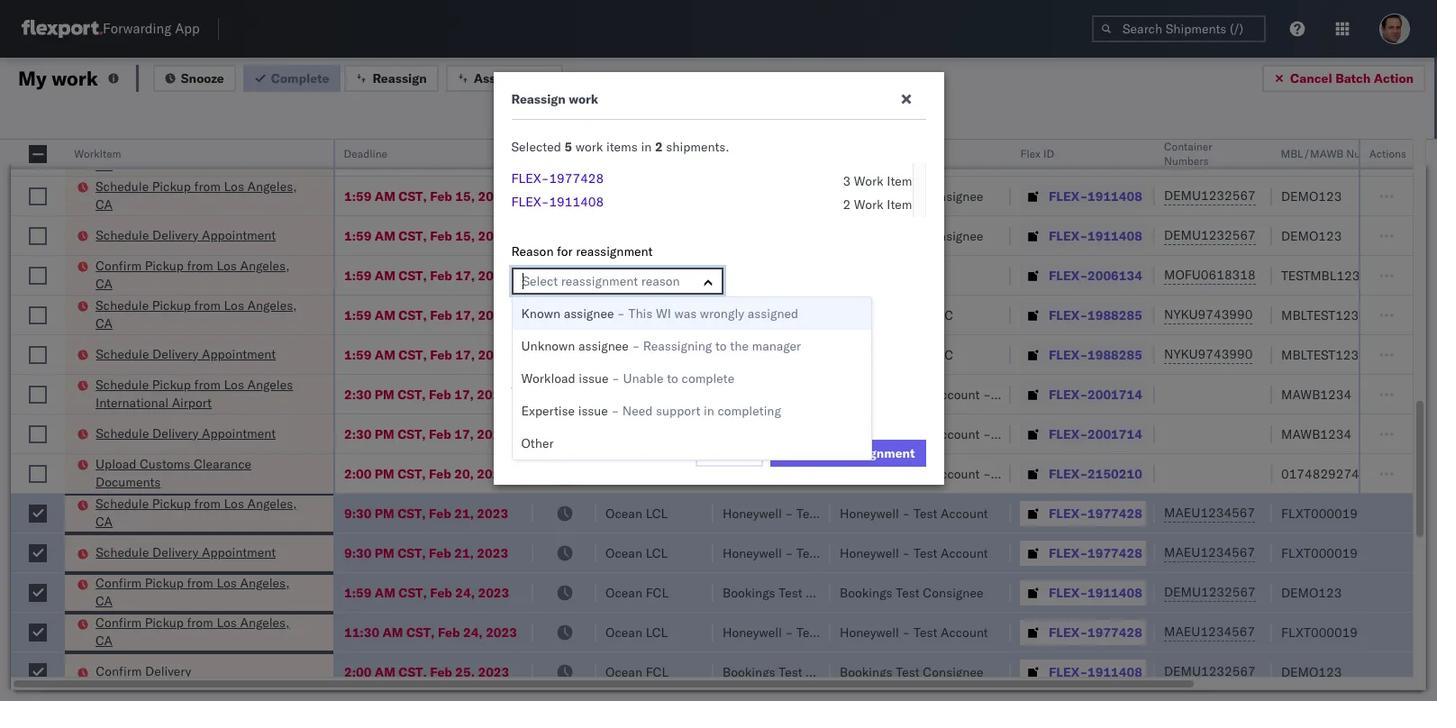 Task type: describe. For each thing, give the bounding box(es) containing it.
flex- inside "link"
[[511, 194, 549, 210]]

schedule delivery appointment link for 1:59 am cst, feb 15, 2023
[[96, 226, 276, 244]]

selected
[[511, 139, 561, 155]]

workitem button
[[65, 143, 315, 161]]

work for 3
[[854, 173, 884, 189]]

1:59 am cst, feb 14, 2023
[[344, 148, 509, 164]]

10 resize handle column header from the left
[[1391, 140, 1413, 701]]

selected 5 work items in 2 shipments.
[[511, 139, 730, 155]]

5 schedule from the top
[[96, 346, 149, 362]]

ocean fcl for schedule pickup from los angeles, ca link corresponding to 1:59 am cst, feb 15, 2023
[[606, 188, 669, 204]]

demo123 for confirm pickup from los angeles, ca
[[1281, 584, 1342, 601]]

container
[[1164, 140, 1212, 153]]

mbl/mawb numbers
[[1281, 147, 1392, 160]]

ocean fcl for 1:59 am cst, feb 17, 2023 confirm pickup from los angeles, ca link
[[606, 267, 669, 283]]

1:59 am cst, feb 17, 2023 for confirm pickup from los angeles, ca
[[344, 267, 509, 283]]

6 fcl from the top
[[646, 664, 669, 680]]

not
[[600, 384, 619, 400]]

flexport. image
[[22, 20, 103, 38]]

5 pm from the top
[[375, 545, 394, 561]]

work right 5
[[576, 139, 603, 155]]

3 ocean lcl from the top
[[606, 505, 668, 521]]

snooze button
[[153, 64, 236, 91]]

8 resize handle column header from the left
[[1134, 140, 1155, 701]]

schedule pickup from los angeles, ca for 9:30 pm cst, feb 21, 2023
[[96, 496, 297, 530]]

reassign button
[[345, 64, 439, 91]]

confirm reassignment button
[[770, 440, 926, 467]]

ping left name
[[723, 148, 753, 164]]

assignee up select new assignee
[[550, 317, 600, 333]]

wi
[[656, 305, 671, 322]]

2 integration test account - western digital from the top
[[840, 426, 1082, 442]]

2:00 for 2:00 am cst, feb 25, 2023
[[344, 664, 372, 680]]

ping down '2 work item'
[[840, 267, 870, 283]]

14,
[[455, 148, 475, 164]]

2023 for 11:30 am cst, feb 24, 2023's confirm pickup from los angeles, ca link
[[486, 624, 517, 640]]

flxt00001977428a for schedule pickup from los angeles, ca
[[1281, 505, 1406, 521]]

1 horizontal spatial for
[[724, 317, 740, 333]]

flex
[[1020, 147, 1040, 160]]

0 vertical spatial reassignment
[[576, 243, 653, 260]]

1:59 for 1:59 am cst, feb 17, 2023 confirm pickup from los angeles, ca link
[[344, 267, 372, 283]]

list box containing known assignee
[[511, 296, 872, 460]]

container numbers button
[[1155, 136, 1254, 169]]

integration up confirm reassignment
[[840, 426, 902, 442]]

2023 for 'schedule pickup from los angeles international airport' link
[[477, 386, 508, 402]]

3 fcl from the top
[[646, 228, 669, 244]]

select new assignee
[[521, 346, 637, 362]]

assign
[[474, 70, 515, 86]]

2 on from the left
[[994, 465, 1013, 482]]

upload customs clearance documents button
[[96, 455, 310, 492]]

numbers for container numbers
[[1164, 154, 1209, 168]]

1 products, from the top
[[873, 307, 928, 323]]

ca for 1:59 am cst, feb 17, 2023's schedule pickup from los angeles, ca link
[[96, 315, 113, 331]]

0 horizontal spatial in
[[641, 139, 652, 155]]

entity down '2 work item'
[[911, 267, 945, 283]]

6 ocean from the top
[[606, 346, 642, 363]]

1 flex-2001714 from the top
[[1049, 386, 1142, 402]]

4 fcl from the top
[[646, 267, 669, 283]]

2023 for 9:30 pm cst, feb 21, 2023's schedule pickup from los angeles, ca link
[[477, 505, 508, 521]]

1 resize handle column header from the left
[[43, 140, 65, 701]]

entity up 3 work item
[[911, 148, 945, 164]]

017482927423
[[1281, 465, 1375, 482]]

forwarding app
[[103, 20, 200, 37]]

deadline button
[[335, 143, 515, 161]]

ocean for 11:30 am cst, feb 24, 2023's confirm pickup from los angeles, ca link
[[606, 624, 642, 640]]

this
[[743, 317, 765, 333]]

your
[[641, 317, 666, 333]]

mofu0618318 for 1:59 am cst, feb 14, 2023
[[1164, 148, 1256, 164]]

actions
[[1370, 147, 1407, 160]]

2 maeu1234567 from the top
[[1164, 544, 1255, 560]]

integration up confirm reassignment button
[[840, 386, 902, 402]]

customs
[[140, 456, 190, 472]]

2 products from the top
[[756, 346, 807, 363]]

name
[[755, 147, 783, 160]]

2150210
[[1088, 465, 1142, 482]]

complete
[[682, 370, 735, 387]]

2 flex-1988285 from the top
[[1049, 346, 1142, 363]]

2 1:59 am cst, feb 15, 2023 from the top
[[344, 228, 509, 244]]

0 vertical spatial for
[[557, 243, 573, 260]]

1 ocean lcl from the top
[[606, 307, 668, 323]]

lcl for 1:59 am cst, feb 17, 2023's schedule pickup from los angeles, ca link
[[646, 307, 668, 323]]

1 15, from the top
[[455, 188, 475, 204]]

the for impact
[[665, 384, 683, 400]]

2023 for schedule pickup from los angeles, ca link related to 1:59 am cst, feb 14, 2023
[[478, 148, 509, 164]]

need
[[622, 403, 653, 419]]

delivery for 2:30 pm cst, feb 17, 2023
[[152, 425, 198, 441]]

2 integration test account - on ag from the left
[[840, 465, 1034, 482]]

pm for upload customs clearance documents
[[375, 465, 394, 482]]

this action will not impact the assignment rules.
[[511, 384, 788, 400]]

work right my
[[52, 65, 98, 91]]

reason
[[641, 273, 680, 289]]

appointment for 1:59 am cst, feb 17, 2023
[[202, 346, 276, 362]]

confirm pickup from los angeles, ca button for 11:30 am cst, feb 24, 2023
[[96, 614, 310, 651]]

2 flxt00001977428a from the top
[[1281, 545, 1406, 561]]

manager
[[752, 338, 801, 354]]

ocean for 'confirm delivery' link
[[606, 664, 642, 680]]

1 2:30 from the top
[[344, 386, 372, 402]]

3 schedule from the top
[[96, 227, 149, 243]]

schedule delivery appointment for 1:59 am cst, feb 17, 2023
[[96, 346, 276, 362]]

4 schedule from the top
[[96, 297, 149, 313]]

2 products, from the top
[[873, 346, 928, 363]]

client name
[[723, 147, 783, 160]]

2 resize handle column header from the left
[[312, 140, 333, 701]]

1 otter products, llc from the top
[[840, 307, 953, 323]]

unknown assignee - reassigning to the manager
[[521, 338, 801, 354]]

ca for 1:59 am cst, feb 17, 2023 confirm pickup from los angeles, ca link
[[96, 275, 113, 292]]

schedule pickup from los angeles, ca link for 9:30 pm cst, feb 21, 2023
[[96, 495, 310, 531]]

1 flex-1988285 from the top
[[1049, 307, 1142, 323]]

confirm reassignment
[[781, 445, 915, 461]]

1 otter products - test account from the top
[[723, 307, 896, 323]]

flex-1977428 link
[[511, 170, 604, 190]]

new for select
[[560, 346, 584, 362]]

1 nyku9743990 from the top
[[1164, 306, 1253, 323]]

1 fcl from the top
[[646, 148, 669, 164]]

action
[[539, 384, 574, 400]]

1911408 for confirm pickup from los angeles, ca
[[1088, 584, 1142, 601]]

flex id button
[[1011, 143, 1137, 161]]

1 1:59 am cst, feb 15, 2023 from the top
[[344, 188, 509, 204]]

ca for 1:59 am cst, feb 24, 2023's confirm pickup from los angeles, ca link
[[96, 593, 113, 609]]

confirm inside confirm reassignment button
[[781, 445, 830, 461]]

1:59 for schedule pickup from los angeles, ca link corresponding to 1:59 am cst, feb 15, 2023
[[344, 188, 372, 204]]

angeles
[[247, 376, 293, 392]]

3 resize handle column header from the left
[[512, 140, 533, 701]]

5 ocean lcl from the top
[[606, 624, 668, 640]]

pickup inside schedule pickup from los angeles international airport
[[152, 376, 191, 392]]

3 1:59 am cst, feb 17, 2023 from the top
[[344, 346, 509, 363]]

1911408 inside "link"
[[549, 194, 604, 210]]

impact
[[623, 384, 662, 400]]

mbl/mawb
[[1281, 147, 1344, 160]]

work up 5
[[569, 91, 598, 107]]

2 otter products - test account from the top
[[723, 346, 896, 363]]

1 digital from the top
[[1045, 386, 1082, 402]]

1:59 for schedule pickup from los angeles, ca link related to 1:59 am cst, feb 14, 2023
[[344, 148, 372, 164]]

2 21, from the top
[[454, 545, 474, 561]]

3 work item
[[843, 173, 912, 189]]

flex-1911408 for confirm delivery
[[1049, 664, 1142, 680]]

expertise issue - need support in completing
[[521, 403, 781, 419]]

schedule delivery appointment link for 1:59 am cst, feb 17, 2023
[[96, 345, 276, 363]]

1 integration test account - on ag from the left
[[723, 465, 917, 482]]

2 2001714 from the top
[[1088, 426, 1142, 442]]

support
[[656, 403, 700, 419]]

confirm delivery link
[[96, 662, 191, 680]]

to for workload issue - unable to complete
[[667, 370, 678, 387]]

2 ocean lcl from the top
[[606, 346, 668, 363]]

2 9:30 from the top
[[344, 545, 372, 561]]

flxt00001977428a for confirm pickup from los angeles, ca
[[1281, 624, 1406, 640]]

0 horizontal spatial 2
[[655, 139, 663, 155]]

numbers for mbl/mawb numbers
[[1347, 147, 1392, 160]]

1 mbltest1234 from the top
[[1281, 307, 1367, 323]]

schedule delivery appointment button for 1:59 am cst, feb 17, 2023
[[96, 345, 276, 364]]

20,
[[454, 465, 474, 482]]

mode button
[[597, 143, 696, 161]]

flex id
[[1020, 147, 1054, 160]]

ocean for 1:59 am cst, feb 24, 2023's confirm pickup from los angeles, ca link
[[606, 584, 642, 601]]

1 mawb1234 from the top
[[1281, 386, 1352, 402]]

2 fcl from the top
[[646, 188, 669, 204]]

2:00 am cst, feb 25, 2023
[[344, 664, 509, 680]]

1 1988285 from the top
[[1088, 307, 1142, 323]]

schedule pickup from los angeles international airport button
[[96, 375, 310, 413]]

reassigning
[[643, 338, 712, 354]]

3 ocean from the top
[[606, 228, 642, 244]]

shipments.
[[666, 139, 730, 155]]

2 pm from the top
[[375, 426, 394, 442]]

workload
[[521, 370, 576, 387]]

confirm pickup from los angeles, ca link for 11:30 am cst, feb 24, 2023
[[96, 614, 310, 650]]

assignee down select reassignment reason
[[564, 305, 614, 322]]

company
[[670, 317, 721, 333]]

a
[[511, 317, 520, 333]]

cancel button
[[695, 440, 763, 467]]

2006134 for 1:59 am cst, feb 14, 2023
[[1088, 148, 1142, 164]]

1 products from the top
[[756, 307, 807, 323]]

me
[[533, 70, 551, 86]]

2 digital from the top
[[1045, 426, 1082, 442]]

ca for schedule pickup from los angeles, ca link corresponding to 1:59 am cst, feb 15, 2023
[[96, 196, 113, 212]]

los for confirm pickup from los angeles, ca button related to 1:59 am cst, feb 17, 2023
[[217, 257, 237, 273]]

17, for schedule pickup from los angeles international airport
[[454, 386, 474, 402]]

upload
[[96, 456, 136, 472]]

los for 'schedule pickup from los angeles, ca' button related to 1:59 am cst, feb 15, 2023
[[224, 178, 244, 194]]

confirm pickup from los angeles, ca button for 1:59 am cst, feb 17, 2023
[[96, 256, 310, 294]]

2 15, from the top
[[455, 228, 475, 244]]

6 1:59 from the top
[[344, 346, 372, 363]]

new for a
[[523, 317, 546, 333]]

reason for reassignment
[[511, 243, 653, 260]]

flex-1911408 for schedule pickup from los angeles, ca
[[1049, 188, 1142, 204]]

assigned
[[748, 305, 799, 322]]

9 schedule from the top
[[96, 544, 149, 560]]

1 2:30 pm cst, feb 17, 2023 from the top
[[344, 386, 508, 402]]

2023 for schedule pickup from los angeles, ca link corresponding to 1:59 am cst, feb 15, 2023
[[478, 188, 509, 204]]

7 schedule from the top
[[96, 425, 149, 441]]

2 flex-2001714 from the top
[[1049, 426, 1142, 442]]

assign to me button
[[446, 64, 563, 91]]

6 resize handle column header from the left
[[809, 140, 831, 701]]

1 vertical spatial snooze
[[542, 147, 578, 160]]

1 schedule from the top
[[96, 138, 149, 155]]

11:30 am cst, feb 24, 2023
[[344, 624, 517, 640]]

4 ocean lcl from the top
[[606, 545, 668, 561]]

expertise
[[521, 403, 575, 419]]

8 schedule from the top
[[96, 496, 149, 512]]

workload issue - unable to complete
[[521, 370, 735, 387]]

2 demo123 from the top
[[1281, 228, 1342, 244]]

17, for confirm pickup from los angeles, ca
[[455, 267, 475, 283]]

2 demu1232567 from the top
[[1164, 227, 1256, 243]]

schedule pickup from los angeles, ca link for 1:59 am cst, feb 17, 2023
[[96, 296, 310, 332]]

from inside schedule pickup from los angeles international airport
[[194, 376, 221, 392]]

1 2001714 from the top
[[1088, 386, 1142, 402]]

my
[[18, 65, 47, 91]]

ocean fcl for 'confirm delivery' link
[[606, 664, 669, 680]]

to for unknown assignee - reassigning to the manager
[[715, 338, 727, 354]]

schedule pickup from los angeles, ca button for 1:59 am cst, feb 17, 2023
[[96, 296, 310, 334]]

2 mawb1234 from the top
[[1281, 426, 1352, 442]]

2 schedule from the top
[[96, 178, 149, 194]]

cancel for cancel batch action
[[1290, 70, 1332, 86]]

entity right name
[[794, 148, 828, 164]]

ocean for 9:30 pm cst, feb 21, 2023's schedule pickup from los angeles, ca link
[[606, 505, 642, 521]]

cancel batch action button
[[1262, 64, 1426, 91]]

2 1988285 from the top
[[1088, 346, 1142, 363]]

1 9:30 from the top
[[344, 505, 372, 521]]

forwarding app link
[[22, 20, 200, 38]]

unknown
[[521, 338, 575, 354]]

work up manager
[[768, 317, 796, 333]]

lcl for 9:30 pm cst, feb 21, 2023's schedule pickup from los angeles, ca link
[[646, 505, 668, 521]]

17, for schedule pickup from los angeles, ca
[[455, 307, 475, 323]]

my work
[[18, 65, 98, 91]]

1 integration test account - western digital from the top
[[840, 386, 1082, 402]]

id
[[1043, 147, 1054, 160]]

work for 2
[[854, 196, 884, 213]]

air
[[606, 386, 622, 402]]

workitem
[[74, 147, 121, 160]]

confirm pickup from los angeles, ca for 11:30 am cst, feb 24, 2023
[[96, 615, 290, 649]]

1:59 for 1:59 am cst, feb 17, 2023's schedule pickup from los angeles, ca link
[[344, 307, 372, 323]]

flex-1911408 link
[[511, 194, 604, 214]]

2 2:30 pm cst, feb 17, 2023 from the top
[[344, 426, 508, 442]]



Task type: vqa. For each thing, say whether or not it's contained in the screenshot.
(Destination Port Dwell) Schedule delay: Operator Mistake -  flexGO's the 'delay'
no



Task type: locate. For each thing, give the bounding box(es) containing it.
integration down confirm reassignment
[[840, 465, 902, 482]]

1 demu1232567 from the top
[[1164, 187, 1256, 204]]

3 maeu1234567 from the top
[[1164, 624, 1255, 640]]

1 llc from the top
[[931, 307, 953, 323]]

confirm for 1:59 am cst, feb 24, 2023
[[96, 575, 142, 591]]

1 schedule delivery appointment button from the top
[[96, 226, 276, 246]]

within
[[603, 317, 638, 333]]

4 demo123 from the top
[[1281, 664, 1342, 680]]

0 horizontal spatial numbers
[[1164, 154, 1209, 168]]

work right 3
[[854, 173, 884, 189]]

item for 2 work item
[[887, 196, 912, 213]]

assignee down within
[[579, 338, 629, 354]]

2:00 for 2:00 pm cst, feb 20, 2023
[[344, 465, 372, 482]]

resize handle column header
[[43, 140, 65, 701], [312, 140, 333, 701], [512, 140, 533, 701], [575, 140, 597, 701], [692, 140, 714, 701], [809, 140, 831, 701], [989, 140, 1011, 701], [1134, 140, 1155, 701], [1251, 140, 1272, 701], [1391, 140, 1413, 701]]

schedule delivery appointment for 1:59 am cst, feb 15, 2023
[[96, 227, 276, 243]]

schedule pickup from los angeles, ca down snooze 'button'
[[96, 138, 297, 173]]

1 confirm pickup from los angeles, ca from the top
[[96, 257, 290, 292]]

1911408
[[1088, 188, 1142, 204], [549, 194, 604, 210], [1088, 228, 1142, 244], [1088, 584, 1142, 601], [1088, 664, 1142, 680]]

demu1232567 for confirm pickup from los angeles, ca
[[1164, 584, 1256, 600]]

schedule pickup from los angeles, ca link for 1:59 am cst, feb 14, 2023
[[96, 137, 310, 173]]

select
[[522, 273, 558, 289], [521, 346, 557, 362]]

0 vertical spatial flxt00001977428a
[[1281, 505, 1406, 521]]

schedule pickup from los angeles, ca
[[96, 138, 297, 173], [96, 178, 297, 212], [96, 297, 297, 331], [96, 496, 297, 530]]

0 vertical spatial in
[[641, 139, 652, 155]]

1 horizontal spatial the
[[730, 338, 749, 354]]

los inside schedule pickup from los angeles international airport
[[224, 376, 244, 392]]

schedule delivery appointment link for 2:30 pm cst, feb 17, 2023
[[96, 424, 276, 442]]

24, up 11:30 am cst, feb 24, 2023
[[455, 584, 475, 601]]

0 vertical spatial cancel
[[1290, 70, 1332, 86]]

2023
[[478, 148, 509, 164], [478, 188, 509, 204], [478, 228, 509, 244], [478, 267, 509, 283], [478, 307, 509, 323], [478, 346, 509, 363], [477, 386, 508, 402], [477, 426, 508, 442], [477, 465, 508, 482], [477, 505, 508, 521], [477, 545, 508, 561], [478, 584, 509, 601], [486, 624, 517, 640], [478, 664, 509, 680]]

3 lcl from the top
[[646, 505, 668, 521]]

this inside list box
[[628, 305, 653, 322]]

0 vertical spatial mawb1234
[[1281, 386, 1352, 402]]

from
[[194, 138, 221, 155], [194, 178, 221, 194], [187, 257, 213, 273], [194, 297, 221, 313], [194, 376, 221, 392], [194, 496, 221, 512], [187, 575, 213, 591], [187, 615, 213, 631]]

the for to
[[730, 338, 749, 354]]

0 vertical spatial 2
[[655, 139, 663, 155]]

0 horizontal spatial snooze
[[181, 70, 224, 86]]

numbers inside container numbers
[[1164, 154, 1209, 168]]

1 vertical spatial to
[[715, 338, 727, 354]]

schedule delivery appointment link up schedule pickup from los angeles international airport
[[96, 345, 276, 363]]

on
[[877, 465, 896, 482], [994, 465, 1013, 482]]

0 vertical spatial to
[[518, 70, 530, 86]]

confirm pickup from los angeles, ca link
[[96, 256, 310, 292], [96, 574, 310, 610], [96, 614, 310, 650]]

9:30 down 2:00 pm cst, feb 20, 2023
[[344, 505, 372, 521]]

1 ag from the left
[[899, 465, 917, 482]]

3 confirm pickup from los angeles, ca button from the top
[[96, 614, 310, 651]]

1 horizontal spatial ag
[[1016, 465, 1034, 482]]

3 pm from the top
[[375, 465, 394, 482]]

container numbers
[[1164, 140, 1212, 168]]

1 ocean from the top
[[606, 148, 642, 164]]

2023 for 'confirm delivery' link
[[478, 664, 509, 680]]

2 work item
[[843, 196, 912, 213]]

integration down completing at bottom
[[723, 465, 785, 482]]

1 vertical spatial nyku9743990
[[1164, 346, 1253, 362]]

ping
[[723, 148, 753, 164], [840, 148, 870, 164], [723, 267, 753, 283], [840, 267, 870, 283]]

0 vertical spatial issue
[[579, 370, 609, 387]]

select up workload
[[521, 346, 557, 362]]

reassign for reassign
[[373, 70, 427, 86]]

list box
[[511, 296, 872, 460]]

3 schedule delivery appointment from the top
[[96, 425, 276, 441]]

3 ca from the top
[[96, 275, 113, 292]]

5 ocean fcl from the top
[[606, 584, 669, 601]]

1 vertical spatial select
[[521, 346, 557, 362]]

1 flex-2006134 from the top
[[1049, 148, 1142, 164]]

1 vertical spatial for
[[724, 317, 740, 333]]

schedule delivery appointment for 2:30 pm cst, feb 17, 2023
[[96, 425, 276, 441]]

1:59 am cst, feb 17, 2023
[[344, 267, 509, 283], [344, 307, 509, 323], [344, 346, 509, 363]]

1 9:30 pm cst, feb 21, 2023 from the top
[[344, 505, 508, 521]]

1 horizontal spatial this
[[628, 305, 653, 322]]

4 demu1232567 from the top
[[1164, 663, 1256, 679]]

schedule delivery appointment button down the upload customs clearance documents
[[96, 543, 276, 563]]

2006134
[[1088, 148, 1142, 164], [1088, 267, 1142, 283]]

1 2006134 from the top
[[1088, 148, 1142, 164]]

4 1:59 from the top
[[344, 267, 372, 283]]

4 schedule delivery appointment button from the top
[[96, 543, 276, 563]]

schedule pickup from los angeles, ca link up 'schedule pickup from los angeles international airport' link
[[96, 296, 310, 332]]

action
[[1374, 70, 1414, 86]]

cancel for cancel
[[708, 445, 750, 461]]

to left me
[[518, 70, 530, 86]]

2:30 up 2:00 pm cst, feb 20, 2023
[[344, 426, 372, 442]]

to right unable
[[667, 370, 678, 387]]

otter right item
[[840, 307, 870, 323]]

0 horizontal spatial the
[[665, 384, 683, 400]]

maeu1234567
[[1164, 505, 1255, 521], [1164, 544, 1255, 560], [1164, 624, 1255, 640]]

2001714
[[1088, 386, 1142, 402], [1088, 426, 1142, 442]]

cancel down completing at bottom
[[708, 445, 750, 461]]

2 vertical spatial flxt00001977428a
[[1281, 624, 1406, 640]]

2006134 for 1:59 am cst, feb 17, 2023
[[1088, 267, 1142, 283]]

los for 1:59 am cst, feb 24, 2023 confirm pickup from los angeles, ca button
[[217, 575, 237, 591]]

0 vertical spatial reassign
[[373, 70, 427, 86]]

2 mbltest1234 from the top
[[1281, 346, 1367, 363]]

4 ocean from the top
[[606, 267, 642, 283]]

1 vertical spatial 2:30
[[344, 426, 372, 442]]

1 vertical spatial flex-2006134
[[1049, 267, 1142, 283]]

0 vertical spatial 2006134
[[1088, 148, 1142, 164]]

24,
[[455, 584, 475, 601], [463, 624, 483, 640]]

0 vertical spatial confirm pickup from los angeles, ca
[[96, 257, 290, 292]]

1 pm from the top
[[375, 386, 394, 402]]

testmbl123 for 1:59 am cst, feb 14, 2023
[[1281, 148, 1360, 164]]

1 vertical spatial issue
[[578, 403, 608, 419]]

select for select new assignee
[[521, 346, 557, 362]]

3 schedule delivery appointment button from the top
[[96, 424, 276, 444]]

1 1:59 am cst, feb 17, 2023 from the top
[[344, 267, 509, 283]]

11 ocean from the top
[[606, 664, 642, 680]]

issue for workload issue
[[579, 370, 609, 387]]

8 ocean from the top
[[606, 545, 642, 561]]

0 vertical spatial new
[[523, 317, 546, 333]]

new
[[523, 317, 546, 333], [560, 346, 584, 362]]

4 ca from the top
[[96, 315, 113, 331]]

schedule delivery appointment button for 2:30 pm cst, feb 17, 2023
[[96, 424, 276, 444]]

was
[[674, 305, 697, 322]]

item up '2 work item'
[[887, 173, 912, 189]]

work down 3 work item
[[854, 196, 884, 213]]

reassign up deadline button
[[373, 70, 427, 86]]

1 schedule pickup from los angeles, ca from the top
[[96, 138, 297, 173]]

ag left flex-2150210
[[1016, 465, 1034, 482]]

in inside list box
[[704, 403, 714, 419]]

ocean for schedule pickup from los angeles, ca link corresponding to 1:59 am cst, feb 15, 2023
[[606, 188, 642, 204]]

4 schedule delivery appointment link from the top
[[96, 543, 276, 561]]

1 vertical spatial cancel
[[708, 445, 750, 461]]

2:30 pm cst, feb 17, 2023
[[344, 386, 508, 402], [344, 426, 508, 442]]

delivery for 1:59 am cst, feb 17, 2023
[[152, 346, 198, 362]]

otter products - test account down item
[[723, 346, 896, 363]]

batch
[[1336, 70, 1371, 86]]

schedule pickup from los angeles, ca for 1:59 am cst, feb 14, 2023
[[96, 138, 297, 173]]

2 vertical spatial confirm pickup from los angeles, ca button
[[96, 614, 310, 651]]

testmbl123
[[1281, 148, 1360, 164], [1281, 267, 1360, 283]]

2 nyku9743990 from the top
[[1164, 346, 1253, 362]]

9:30 pm cst, feb 21, 2023 down 2:00 pm cst, feb 20, 2023
[[344, 505, 508, 521]]

known
[[521, 305, 561, 322]]

5 resize handle column header from the left
[[692, 140, 714, 701]]

international
[[96, 394, 169, 410]]

1911408 for confirm delivery
[[1088, 664, 1142, 680]]

1 vertical spatial 2
[[843, 196, 851, 213]]

1 vertical spatial 9:30 pm cst, feb 21, 2023
[[344, 545, 508, 561]]

schedule pickup from los angeles, ca button up 'schedule pickup from los angeles international airport' link
[[96, 296, 310, 334]]

for right reason
[[557, 243, 573, 260]]

confirm pickup from los angeles, ca link for 1:59 am cst, feb 17, 2023
[[96, 256, 310, 292]]

0 vertical spatial integration test account - western digital
[[840, 386, 1082, 402]]

0 vertical spatial otter products - test account
[[723, 307, 896, 323]]

0 horizontal spatial this
[[511, 384, 536, 400]]

0 vertical spatial testmbl123
[[1281, 148, 1360, 164]]

schedule pickup from los angeles, ca link down upload customs clearance documents button
[[96, 495, 310, 531]]

schedule delivery appointment for 9:30 pm cst, feb 21, 2023
[[96, 544, 276, 560]]

schedule delivery appointment link for 9:30 pm cst, feb 21, 2023
[[96, 543, 276, 561]]

1 vertical spatial mawb1234
[[1281, 426, 1352, 442]]

numbers down container
[[1164, 154, 1209, 168]]

wrongly
[[700, 305, 744, 322]]

1 vertical spatial flxt00001977428a
[[1281, 545, 1406, 561]]

schedule delivery appointment button for 9:30 pm cst, feb 21, 2023
[[96, 543, 276, 563]]

2 otter products, llc from the top
[[840, 346, 953, 363]]

schedule inside schedule pickup from los angeles international airport
[[96, 376, 149, 392]]

otter right company
[[723, 307, 752, 323]]

numbers right mbl/mawb
[[1347, 147, 1392, 160]]

flex-1911408
[[1049, 188, 1142, 204], [511, 194, 604, 210], [1049, 228, 1142, 244], [1049, 584, 1142, 601], [1049, 664, 1142, 680]]

test
[[767, 148, 791, 164], [884, 148, 908, 164], [779, 188, 803, 204], [896, 188, 920, 204], [896, 228, 920, 244], [767, 267, 791, 283], [884, 267, 908, 283], [821, 307, 845, 323], [821, 346, 845, 363], [905, 386, 929, 402], [905, 426, 929, 442], [788, 465, 812, 482], [905, 465, 929, 482], [797, 505, 820, 521], [914, 505, 938, 521], [797, 545, 820, 561], [914, 545, 938, 561], [779, 584, 803, 601], [896, 584, 920, 601], [797, 624, 820, 640], [914, 624, 938, 640], [779, 664, 803, 680], [896, 664, 920, 680]]

schedule pickup from los angeles, ca for 1:59 am cst, feb 17, 2023
[[96, 297, 297, 331]]

entity up item
[[794, 267, 828, 283]]

schedule pickup from los angeles, ca link
[[96, 137, 310, 173], [96, 177, 310, 213], [96, 296, 310, 332], [96, 495, 310, 531]]

2 item from the top
[[887, 196, 912, 213]]

1 vertical spatial confirm pickup from los angeles, ca button
[[96, 574, 310, 612]]

1:59 am cst, feb 15, 2023
[[344, 188, 509, 204], [344, 228, 509, 244]]

24, up 25,
[[463, 624, 483, 640]]

appointment for 2:30 pm cst, feb 17, 2023
[[202, 425, 276, 441]]

cancel left batch
[[1290, 70, 1332, 86]]

3 ocean fcl from the top
[[606, 228, 669, 244]]

appointment for 9:30 pm cst, feb 21, 2023
[[202, 544, 276, 560]]

cancel batch action
[[1290, 70, 1414, 86]]

1 horizontal spatial snooze
[[542, 147, 578, 160]]

snooze up flex-1977428 link
[[542, 147, 578, 160]]

will
[[578, 384, 597, 400]]

maeu1234567 for confirm pickup from los angeles, ca
[[1164, 624, 1255, 640]]

assignee
[[564, 305, 614, 322], [550, 317, 600, 333], [579, 338, 629, 354], [587, 346, 637, 362]]

reassign work
[[511, 91, 598, 107]]

0 vertical spatial the
[[730, 338, 749, 354]]

1 schedule pickup from los angeles, ca button from the top
[[96, 137, 310, 175]]

4 lcl from the top
[[646, 545, 668, 561]]

deadline
[[344, 147, 388, 160]]

schedule pickup from los angeles, ca button for 1:59 am cst, feb 15, 2023
[[96, 177, 310, 215]]

upload customs clearance documents link
[[96, 455, 310, 491]]

1 vertical spatial otter products, llc
[[840, 346, 953, 363]]

schedule pickup from los angeles, ca link down workitem button at the top of the page
[[96, 177, 310, 213]]

1 21, from the top
[[454, 505, 474, 521]]

2:00
[[344, 465, 372, 482], [344, 664, 372, 680]]

reassignment inside button
[[833, 445, 915, 461]]

1 vertical spatial 15,
[[455, 228, 475, 244]]

2 lcl from the top
[[646, 346, 668, 363]]

schedule delivery appointment button for 1:59 am cst, feb 15, 2023
[[96, 226, 276, 246]]

2 2:30 from the top
[[344, 426, 372, 442]]

item down 3 work item
[[887, 196, 912, 213]]

2023 for 1:59 am cst, feb 17, 2023's schedule pickup from los angeles, ca link
[[478, 307, 509, 323]]

schedule pickup from los angeles, ca link down snooze 'button'
[[96, 137, 310, 173]]

los for schedule pickup from los angeles international airport button at the bottom
[[224, 376, 244, 392]]

a new assignee within your company for this work item
[[511, 317, 824, 333]]

schedule delivery appointment link down 'airport'
[[96, 424, 276, 442]]

this up expertise in the left bottom of the page
[[511, 384, 536, 400]]

ca for 11:30 am cst, feb 24, 2023's confirm pickup from los angeles, ca link
[[96, 633, 113, 649]]

reassign inside button
[[373, 70, 427, 86]]

for
[[557, 243, 573, 260], [724, 317, 740, 333]]

None field
[[522, 269, 527, 293]]

pm for schedule pickup from los angeles, ca
[[375, 505, 394, 521]]

forwarding
[[103, 20, 171, 37]]

upload customs clearance documents
[[96, 456, 251, 490]]

delivery inside button
[[145, 663, 191, 679]]

ping up 3
[[840, 148, 870, 164]]

1:59 for 1:59 am cst, feb 24, 2023's confirm pickup from los angeles, ca link
[[344, 584, 372, 601]]

los for confirm pickup from los angeles, ca button associated with 11:30 am cst, feb 24, 2023
[[217, 615, 237, 631]]

the inside list box
[[730, 338, 749, 354]]

1911408 for schedule pickup from los angeles, ca
[[1088, 188, 1142, 204]]

21, down 20,
[[454, 505, 474, 521]]

4 resize handle column header from the left
[[575, 140, 597, 701]]

schedule
[[96, 138, 149, 155], [96, 178, 149, 194], [96, 227, 149, 243], [96, 297, 149, 313], [96, 346, 149, 362], [96, 376, 149, 392], [96, 425, 149, 441], [96, 496, 149, 512], [96, 544, 149, 560]]

2 vertical spatial reassignment
[[833, 445, 915, 461]]

1 vertical spatial mofu0618318
[[1164, 267, 1256, 283]]

0 vertical spatial 1:59 am cst, feb 15, 2023
[[344, 188, 509, 204]]

schedule delivery appointment link down workitem button at the top of the page
[[96, 226, 276, 244]]

1988285
[[1088, 307, 1142, 323], [1088, 346, 1142, 363]]

9 resize handle column header from the left
[[1251, 140, 1272, 701]]

1 vertical spatial products
[[756, 346, 807, 363]]

0 horizontal spatial for
[[557, 243, 573, 260]]

schedule pickup from los angeles, ca link for 1:59 am cst, feb 15, 2023
[[96, 177, 310, 213]]

15, down 14, on the top left of the page
[[455, 188, 475, 204]]

issue down will
[[578, 403, 608, 419]]

0 vertical spatial item
[[887, 173, 912, 189]]

2 llc from the top
[[931, 346, 953, 363]]

3 schedule pickup from los angeles, ca button from the top
[[96, 296, 310, 334]]

0 vertical spatial select
[[522, 273, 558, 289]]

otter down this
[[723, 346, 752, 363]]

new up workload
[[560, 346, 584, 362]]

1 vertical spatial flex-2001714
[[1049, 426, 1142, 442]]

1 horizontal spatial in
[[704, 403, 714, 419]]

otter products - test account
[[723, 307, 896, 323], [723, 346, 896, 363]]

to down wrongly
[[715, 338, 727, 354]]

in down assignment
[[704, 403, 714, 419]]

confirm for 1:59 am cst, feb 17, 2023
[[96, 257, 142, 273]]

None checkbox
[[29, 227, 47, 245], [29, 266, 47, 284], [29, 306, 47, 324], [29, 346, 47, 364], [29, 385, 47, 403], [29, 425, 47, 443], [29, 465, 47, 483], [29, 504, 47, 522], [29, 623, 47, 641], [29, 227, 47, 245], [29, 266, 47, 284], [29, 306, 47, 324], [29, 346, 47, 364], [29, 385, 47, 403], [29, 425, 47, 443], [29, 465, 47, 483], [29, 504, 47, 522], [29, 623, 47, 641]]

lcl
[[646, 307, 668, 323], [646, 346, 668, 363], [646, 505, 668, 521], [646, 545, 668, 561], [646, 624, 668, 640]]

pickup
[[152, 138, 191, 155], [152, 178, 191, 194], [145, 257, 184, 273], [152, 297, 191, 313], [152, 376, 191, 392], [152, 496, 191, 512], [145, 575, 184, 591], [145, 615, 184, 631]]

flex-2006134 for 1:59 am cst, feb 17, 2023
[[1049, 267, 1142, 283]]

1 mofu0618318 from the top
[[1164, 148, 1256, 164]]

1 vertical spatial mbltest1234
[[1281, 346, 1367, 363]]

2 ca from the top
[[96, 196, 113, 212]]

honeywell
[[723, 505, 782, 521], [840, 505, 899, 521], [723, 545, 782, 561], [840, 545, 899, 561], [723, 624, 782, 640], [840, 624, 899, 640]]

schedule pickup from los angeles, ca button down workitem button at the top of the page
[[96, 177, 310, 215]]

9:30 pm cst, feb 21, 2023 up 1:59 am cst, feb 24, 2023 in the bottom of the page
[[344, 545, 508, 561]]

2 down 3
[[843, 196, 851, 213]]

1 vertical spatial flex-1988285
[[1049, 346, 1142, 363]]

0 vertical spatial flex-2001714
[[1049, 386, 1142, 402]]

1 horizontal spatial new
[[560, 346, 584, 362]]

0 horizontal spatial reassign
[[373, 70, 427, 86]]

6 ca from the top
[[96, 593, 113, 609]]

0 vertical spatial flex-2006134
[[1049, 148, 1142, 164]]

1 vertical spatial confirm pickup from los angeles, ca link
[[96, 574, 310, 610]]

issue for expertise issue
[[578, 403, 608, 419]]

0 vertical spatial confirm pickup from los angeles, ca button
[[96, 256, 310, 294]]

products up manager
[[756, 307, 807, 323]]

1 vertical spatial in
[[704, 403, 714, 419]]

other
[[521, 435, 554, 451]]

issue down select new assignee
[[579, 370, 609, 387]]

lcl for 11:30 am cst, feb 24, 2023's confirm pickup from los angeles, ca link
[[646, 624, 668, 640]]

2 schedule pickup from los angeles, ca button from the top
[[96, 177, 310, 215]]

1 maeu1234567 from the top
[[1164, 505, 1255, 521]]

schedule delivery appointment up schedule pickup from los angeles international airport
[[96, 346, 276, 362]]

ocean for 1:59 am cst, feb 17, 2023's schedule pickup from los angeles, ca link
[[606, 307, 642, 323]]

1 vertical spatial products,
[[873, 346, 928, 363]]

am
[[375, 148, 395, 164], [375, 188, 395, 204], [375, 228, 395, 244], [375, 267, 395, 283], [375, 307, 395, 323], [375, 346, 395, 363], [375, 584, 395, 601], [383, 624, 403, 640], [375, 664, 395, 680]]

7 ocean from the top
[[606, 505, 642, 521]]

0 vertical spatial 24,
[[455, 584, 475, 601]]

snooze
[[181, 70, 224, 86], [542, 147, 578, 160]]

0 vertical spatial flex-1988285
[[1049, 307, 1142, 323]]

select for select reassignment reason
[[522, 273, 558, 289]]

ping up wrongly
[[723, 267, 753, 283]]

schedule delivery appointment down the upload customs clearance documents
[[96, 544, 276, 560]]

1 horizontal spatial 2
[[843, 196, 851, 213]]

pm for schedule pickup from los angeles international airport
[[375, 386, 394, 402]]

ca for 9:30 pm cst, feb 21, 2023's schedule pickup from los angeles, ca link
[[96, 514, 113, 530]]

confirm for 11:30 am cst, feb 24, 2023
[[96, 615, 142, 631]]

schedule pickup from los angeles international airport link
[[96, 375, 310, 411]]

demu1232567 for schedule pickup from los angeles, ca
[[1164, 187, 1256, 204]]

confirm delivery button
[[96, 662, 191, 682]]

2 9:30 pm cst, feb 21, 2023 from the top
[[344, 545, 508, 561]]

1 testmbl123 from the top
[[1281, 148, 1360, 164]]

confirm pickup from los angeles, ca for 1:59 am cst, feb 17, 2023
[[96, 257, 290, 292]]

schedule delivery appointment down 'airport'
[[96, 425, 276, 441]]

3
[[843, 173, 851, 189]]

1 vertical spatial new
[[560, 346, 584, 362]]

0 vertical spatial products,
[[873, 307, 928, 323]]

this left wi
[[628, 305, 653, 322]]

1 vertical spatial otter products - test account
[[723, 346, 896, 363]]

5 ca from the top
[[96, 514, 113, 530]]

1 on from the left
[[877, 465, 896, 482]]

0 horizontal spatial cancel
[[708, 445, 750, 461]]

3 schedule pickup from los angeles, ca from the top
[[96, 297, 297, 331]]

1 vertical spatial llc
[[931, 346, 953, 363]]

airport
[[172, 394, 212, 410]]

0 horizontal spatial to
[[518, 70, 530, 86]]

confirm pickup from los angeles, ca button for 1:59 am cst, feb 24, 2023
[[96, 574, 310, 612]]

2 appointment from the top
[[202, 346, 276, 362]]

2 vertical spatial confirm pickup from los angeles, ca link
[[96, 614, 310, 650]]

confirm inside 'confirm delivery' link
[[96, 663, 142, 679]]

otter products - test account up manager
[[723, 307, 896, 323]]

for left this
[[724, 317, 740, 333]]

1 vertical spatial item
[[887, 196, 912, 213]]

rules.
[[756, 384, 788, 400]]

new right a
[[523, 317, 546, 333]]

9:30 up 11:30
[[344, 545, 372, 561]]

15,
[[455, 188, 475, 204], [455, 228, 475, 244]]

1 item from the top
[[887, 173, 912, 189]]

2 ag from the left
[[1016, 465, 1034, 482]]

reassignment for select
[[561, 273, 638, 289]]

completing
[[718, 403, 781, 419]]

1:59 am cst, feb 17, 2023 for schedule pickup from los angeles, ca
[[344, 307, 509, 323]]

5 1:59 from the top
[[344, 307, 372, 323]]

1 vertical spatial 1:59 am cst, feb 15, 2023
[[344, 228, 509, 244]]

1 vertical spatial this
[[511, 384, 536, 400]]

schedule pickup from los angeles, ca down workitem button at the top of the page
[[96, 178, 297, 212]]

select down reason
[[522, 273, 558, 289]]

0 vertical spatial 9:30 pm cst, feb 21, 2023
[[344, 505, 508, 521]]

25,
[[455, 664, 475, 680]]

2:00 pm cst, feb 20, 2023
[[344, 465, 508, 482]]

schedule pickup from los angeles, ca for 1:59 am cst, feb 15, 2023
[[96, 178, 297, 212]]

7 resize handle column header from the left
[[989, 140, 1011, 701]]

0 vertical spatial llc
[[931, 307, 953, 323]]

flex-2006134 for 1:59 am cst, feb 14, 2023
[[1049, 148, 1142, 164]]

0 vertical spatial 2001714
[[1088, 386, 1142, 402]]

2:30
[[344, 386, 372, 402], [344, 426, 372, 442]]

reassign down me
[[511, 91, 566, 107]]

1 vertical spatial 24,
[[463, 624, 483, 640]]

21, up 1:59 am cst, feb 24, 2023 in the bottom of the page
[[454, 545, 474, 561]]

schedule delivery appointment link down the upload customs clearance documents
[[96, 543, 276, 561]]

1 horizontal spatial reassign
[[511, 91, 566, 107]]

0 vertical spatial mbltest1234
[[1281, 307, 1367, 323]]

21,
[[454, 505, 474, 521], [454, 545, 474, 561]]

assign to me
[[474, 70, 551, 86]]

3 demo123 from the top
[[1281, 584, 1342, 601]]

assignment
[[687, 384, 752, 400]]

ocean lcl
[[606, 307, 668, 323], [606, 346, 668, 363], [606, 505, 668, 521], [606, 545, 668, 561], [606, 624, 668, 640]]

schedule pickup from los angeles, ca button for 1:59 am cst, feb 14, 2023
[[96, 137, 310, 175]]

0 vertical spatial 15,
[[455, 188, 475, 204]]

integration
[[840, 386, 902, 402], [840, 426, 902, 442], [723, 465, 785, 482], [840, 465, 902, 482]]

appointment for 1:59 am cst, feb 15, 2023
[[202, 227, 276, 243]]

ca for schedule pickup from los angeles, ca link related to 1:59 am cst, feb 14, 2023
[[96, 156, 113, 173]]

1 vertical spatial integration test account - western digital
[[840, 426, 1082, 442]]

mbl/mawb numbers button
[[1272, 143, 1437, 161]]

5 fcl from the top
[[646, 584, 669, 601]]

select reassignment reason
[[522, 273, 680, 289]]

flex-1977428
[[511, 170, 604, 187], [1049, 505, 1142, 521], [1049, 545, 1142, 561], [1049, 624, 1142, 640]]

los for 'schedule pickup from los angeles, ca' button corresponding to 9:30 pm cst, feb 21, 2023
[[224, 496, 244, 512]]

the up support
[[665, 384, 683, 400]]

the down this
[[730, 338, 749, 354]]

schedule delivery appointment button up schedule pickup from los angeles international airport
[[96, 345, 276, 364]]

9 ocean from the top
[[606, 584, 642, 601]]

app
[[175, 20, 200, 37]]

1 vertical spatial 1988285
[[1088, 346, 1142, 363]]

2023 for 1:59 am cst, feb 24, 2023's confirm pickup from los angeles, ca link
[[478, 584, 509, 601]]

0 vertical spatial western
[[994, 386, 1042, 402]]

demu1232567 for confirm delivery
[[1164, 663, 1256, 679]]

0 horizontal spatial ag
[[899, 465, 917, 482]]

Search Shipments (/) text field
[[1092, 15, 1266, 42]]

demo123 for confirm delivery
[[1281, 664, 1342, 680]]

schedule pickup from los angeles, ca button down upload customs clearance documents button
[[96, 495, 310, 533]]

schedule pickup from los angeles, ca button down snooze 'button'
[[96, 137, 310, 175]]

2 western from the top
[[994, 426, 1042, 442]]

snooze inside 'button'
[[181, 70, 224, 86]]

0 vertical spatial 2:30
[[344, 386, 372, 402]]

products up rules.
[[756, 346, 807, 363]]

schedule pickup from los angeles, ca up schedule pickup from los angeles international airport
[[96, 297, 297, 331]]

1 appointment from the top
[[202, 227, 276, 243]]

ag down confirm reassignment
[[899, 465, 917, 482]]

3 1:59 from the top
[[344, 228, 372, 244]]

1 vertical spatial reassign
[[511, 91, 566, 107]]

clearance
[[194, 456, 251, 472]]

confirm pickup from los angeles, ca link for 1:59 am cst, feb 24, 2023
[[96, 574, 310, 610]]

in right items
[[641, 139, 652, 155]]

4 schedule pickup from los angeles, ca from the top
[[96, 496, 297, 530]]

0 horizontal spatial on
[[877, 465, 896, 482]]

to inside button
[[518, 70, 530, 86]]

5
[[565, 139, 572, 155]]

1:59 am cst, feb 24, 2023
[[344, 584, 509, 601]]

5 ocean from the top
[[606, 307, 642, 323]]

15, left reason
[[455, 228, 475, 244]]

1 ocean fcl from the top
[[606, 148, 669, 164]]

7 ca from the top
[[96, 633, 113, 649]]

schedule delivery appointment button down workitem button at the top of the page
[[96, 226, 276, 246]]

24, for 1:59 am cst, feb 24, 2023
[[455, 584, 475, 601]]

2023 for 1:59 am cst, feb 17, 2023 confirm pickup from los angeles, ca link
[[478, 267, 509, 283]]

confirm pickup from los angeles, ca
[[96, 257, 290, 292], [96, 575, 290, 609], [96, 615, 290, 649]]

2 2006134 from the top
[[1088, 267, 1142, 283]]

1 vertical spatial 1:59 am cst, feb 17, 2023
[[344, 307, 509, 323]]

1 vertical spatial reassignment
[[561, 273, 638, 289]]

1 vertical spatial 2:30 pm cst, feb 17, 2023
[[344, 426, 508, 442]]

mode
[[606, 147, 633, 160]]

client
[[723, 147, 752, 160]]

schedule delivery appointment down workitem button at the top of the page
[[96, 227, 276, 243]]

1 vertical spatial 2006134
[[1088, 267, 1142, 283]]

1 vertical spatial 9:30
[[344, 545, 372, 561]]

otter right manager
[[840, 346, 870, 363]]

2:30 right angeles
[[344, 386, 372, 402]]

0 vertical spatial work
[[854, 173, 884, 189]]

2
[[655, 139, 663, 155], [843, 196, 851, 213]]

None checkbox
[[29, 145, 47, 163], [29, 147, 47, 165], [29, 187, 47, 205], [29, 544, 47, 562], [29, 583, 47, 601], [29, 663, 47, 681], [29, 145, 47, 163], [29, 147, 47, 165], [29, 187, 47, 205], [29, 544, 47, 562], [29, 583, 47, 601], [29, 663, 47, 681]]

2 right items
[[655, 139, 663, 155]]

testmbl123 for 1:59 am cst, feb 17, 2023
[[1281, 267, 1360, 283]]

24, for 11:30 am cst, feb 24, 2023
[[463, 624, 483, 640]]

1 western from the top
[[994, 386, 1042, 402]]

items
[[606, 139, 638, 155]]

0 vertical spatial snooze
[[181, 70, 224, 86]]

assignee up workload issue - unable to complete on the bottom of the page
[[587, 346, 637, 362]]

reassignment for confirm
[[833, 445, 915, 461]]

reassign for reassign work
[[511, 91, 566, 107]]

client name button
[[714, 143, 813, 161]]

schedule pickup from los angeles, ca down upload customs clearance documents button
[[96, 496, 297, 530]]

0 vertical spatial 21,
[[454, 505, 474, 521]]

0 vertical spatial digital
[[1045, 386, 1082, 402]]

4 appointment from the top
[[202, 544, 276, 560]]

schedule delivery appointment button down 'airport'
[[96, 424, 276, 444]]

ocean for schedule pickup from los angeles, ca link related to 1:59 am cst, feb 14, 2023
[[606, 148, 642, 164]]

to
[[518, 70, 530, 86], [715, 338, 727, 354], [667, 370, 678, 387]]

4 schedule pickup from los angeles, ca link from the top
[[96, 495, 310, 531]]

0 vertical spatial nyku9743990
[[1164, 306, 1253, 323]]

2 confirm pickup from los angeles, ca link from the top
[[96, 574, 310, 610]]

3 flxt00001977428a from the top
[[1281, 624, 1406, 640]]

ocean fcl for 1:59 am cst, feb 24, 2023's confirm pickup from los angeles, ca link
[[606, 584, 669, 601]]

snooze down app
[[181, 70, 224, 86]]

documents
[[96, 474, 161, 490]]



